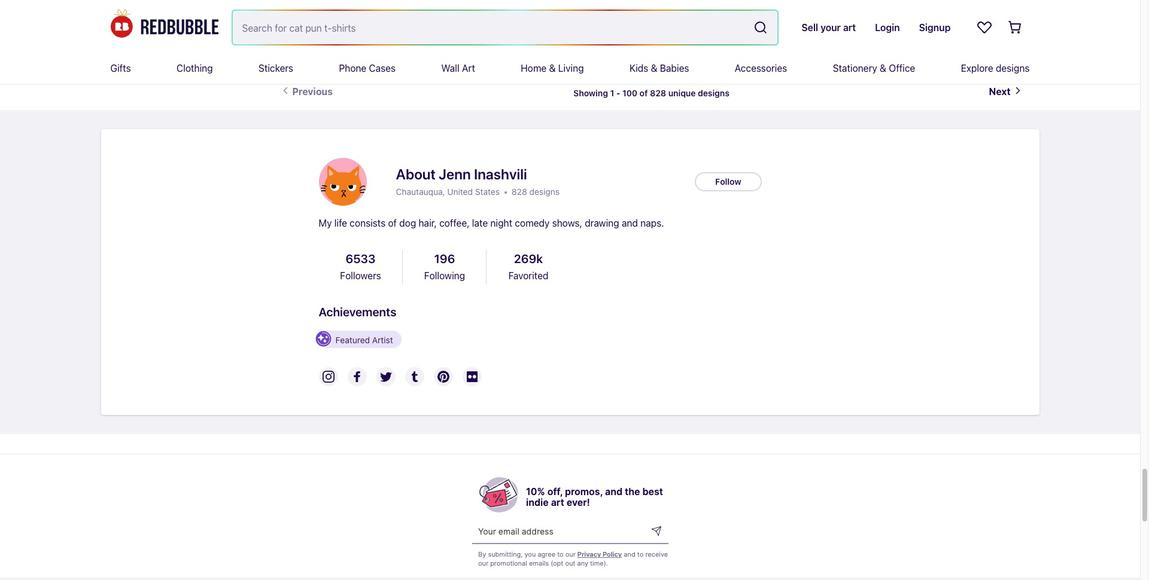 Task type: describe. For each thing, give the bounding box(es) containing it.
1
[[611, 88, 615, 98]]

stationery & office link
[[833, 53, 916, 84]]

designs for 828 designs
[[530, 187, 560, 197]]

-
[[617, 88, 621, 98]]

my life consists of dog hair, coffee, late night comedy shows, drawing and naps.
[[319, 218, 665, 229]]

0 horizontal spatial of
[[388, 218, 397, 229]]

late
[[472, 218, 488, 229]]

night
[[491, 218, 513, 229]]

jenn
[[439, 166, 471, 183]]

cases
[[369, 63, 396, 74]]

$1.68
[[757, 13, 783, 23]]

wall art
[[442, 63, 475, 74]]

$23.34
[[881, 28, 909, 38]]

196 following
[[424, 252, 465, 282]]

explore designs link
[[962, 53, 1030, 84]]

and
[[622, 218, 638, 229]]

explore designs
[[962, 63, 1030, 74]]

living
[[559, 63, 584, 74]]

showing 1 - 100 of 828 unique designs
[[574, 88, 730, 98]]

designs inside 828 results 'element'
[[698, 88, 730, 98]]

featured
[[336, 335, 370, 345]]

100
[[623, 88, 638, 98]]

$15.17 $23.34 (35% off)
[[881, 13, 948, 38]]

269k
[[514, 252, 543, 266]]

previous link
[[283, 86, 340, 97]]

artist
[[372, 335, 393, 345]]

& for babies
[[651, 63, 658, 74]]

art
[[462, 63, 475, 74]]

828 designs
[[512, 187, 560, 197]]

united
[[448, 187, 473, 197]]

$11.30 (30% off)
[[432, 13, 497, 38]]

modal overlay box frame element
[[466, 454, 675, 580]]

babies
[[660, 63, 690, 74]]

wall
[[442, 63, 460, 74]]

accessories
[[735, 63, 788, 74]]

previous
[[293, 86, 333, 97]]

about jenn inashvili
[[396, 166, 528, 183]]

$11.76
[[582, 13, 611, 23]]

phone
[[339, 63, 367, 74]]

$50.00
[[283, 28, 311, 38]]

favorited
[[509, 271, 549, 282]]

following
[[424, 271, 465, 282]]

shows,
[[553, 218, 583, 229]]

$11.30
[[432, 13, 462, 23]]

6533 followers
[[340, 252, 381, 282]]

828 results element
[[91, 0, 1050, 110]]

about
[[396, 166, 436, 183]]

accessories link
[[735, 53, 788, 84]]

gifts link
[[111, 53, 131, 84]]

off) for $15.17
[[934, 28, 948, 38]]

home & living link
[[521, 53, 584, 84]]



Task type: vqa. For each thing, say whether or not it's contained in the screenshot.
Office
yes



Task type: locate. For each thing, give the bounding box(es) containing it.
& left the living
[[549, 63, 556, 74]]

home & living
[[521, 63, 584, 74]]

& left office
[[880, 63, 887, 74]]

1 horizontal spatial of
[[640, 88, 648, 98]]

(35%
[[911, 28, 932, 38]]

of right 100
[[640, 88, 648, 98]]

stationery & office
[[833, 63, 916, 74]]

2 & from the left
[[651, 63, 658, 74]]

unique
[[669, 88, 696, 98]]

0 horizontal spatial &
[[549, 63, 556, 74]]

followers
[[340, 271, 381, 282]]

0 vertical spatial designs
[[997, 63, 1030, 74]]

off) for $11.76
[[634, 28, 648, 38]]

1 horizontal spatial &
[[651, 63, 658, 74]]

kids & babies
[[630, 63, 690, 74]]

wall art link
[[442, 53, 475, 84]]

828
[[650, 88, 667, 98], [512, 187, 528, 197]]

$15.68
[[582, 28, 608, 38]]

$40.01 $50.00 (20% off)
[[283, 13, 350, 38]]

off) inside $11.30 (30% off)
[[483, 28, 497, 38]]

designs right unique
[[698, 88, 730, 98]]

2 horizontal spatial &
[[880, 63, 887, 74]]

clothing link
[[177, 53, 213, 84]]

inashvili
[[474, 166, 528, 183]]

Search term search field
[[233, 10, 750, 44]]

phone cases
[[339, 63, 396, 74]]

$15.17
[[881, 13, 910, 23]]

off) inside $11.76 $15.68 (25% off)
[[634, 28, 648, 38]]

828 down inashvili on the top left of page
[[512, 187, 528, 197]]

of left 'dog'
[[388, 218, 397, 229]]

2 vertical spatial designs
[[530, 187, 560, 197]]

0 horizontal spatial designs
[[530, 187, 560, 197]]

828 left unique
[[650, 88, 667, 98]]

1 vertical spatial 828
[[512, 187, 528, 197]]

next link
[[983, 86, 1021, 97]]

kids
[[630, 63, 649, 74]]

1 horizontal spatial designs
[[698, 88, 730, 98]]

clothing
[[177, 63, 213, 74]]

off) inside $15.17 $23.34 (35% off)
[[934, 28, 948, 38]]

&
[[549, 63, 556, 74], [651, 63, 658, 74], [880, 63, 887, 74]]

showing
[[574, 88, 609, 98]]

& for living
[[549, 63, 556, 74]]

1 vertical spatial designs
[[698, 88, 730, 98]]

(30%
[[460, 28, 481, 38]]

dog
[[400, 218, 416, 229]]

from
[[731, 13, 755, 23]]

None field
[[233, 10, 778, 44]]

drawing
[[585, 218, 620, 229]]

stickers link
[[259, 53, 294, 84]]

off) right (20%
[[336, 28, 350, 38]]

off) right (25%
[[634, 28, 648, 38]]

kids & babies link
[[630, 53, 690, 84]]

of
[[640, 88, 648, 98], [388, 218, 397, 229]]

next
[[990, 86, 1011, 97]]

off) inside "$40.01 $50.00 (20% off)"
[[336, 28, 350, 38]]

my
[[319, 218, 332, 229]]

2 off) from the left
[[483, 28, 497, 38]]

designs
[[997, 63, 1030, 74], [698, 88, 730, 98], [530, 187, 560, 197]]

$11.76 $15.68 (25% off)
[[582, 13, 648, 38]]

featured artist
[[336, 335, 393, 345]]

stationery
[[833, 63, 878, 74]]

office
[[890, 63, 916, 74]]

0 vertical spatial 828
[[650, 88, 667, 98]]

of inside 828 results 'element'
[[640, 88, 648, 98]]

menu bar
[[111, 53, 1030, 84]]

comedy
[[515, 218, 550, 229]]

off) for $40.01
[[336, 28, 350, 38]]

0 horizontal spatial 828
[[512, 187, 528, 197]]

from $1.68
[[731, 13, 783, 23]]

chautauqua,
[[396, 187, 445, 197]]

1 horizontal spatial 828
[[650, 88, 667, 98]]

phone cases link
[[339, 53, 396, 84]]

chautauqua, united states
[[396, 187, 500, 197]]

269k favorited
[[509, 252, 549, 282]]

states
[[475, 187, 500, 197]]

designs up 'next' link
[[997, 63, 1030, 74]]

(25%
[[611, 28, 631, 38]]

designs for explore designs
[[997, 63, 1030, 74]]

1 vertical spatial of
[[388, 218, 397, 229]]

off)
[[336, 28, 350, 38], [483, 28, 497, 38], [634, 28, 648, 38], [934, 28, 948, 38]]

0 vertical spatial of
[[640, 88, 648, 98]]

achievements
[[319, 306, 397, 319]]

1 off) from the left
[[336, 28, 350, 38]]

3 off) from the left
[[634, 28, 648, 38]]

home
[[521, 63, 547, 74]]

featured artist link
[[315, 331, 402, 349]]

gifts
[[111, 63, 131, 74]]

1 & from the left
[[549, 63, 556, 74]]

consists
[[350, 218, 386, 229]]

3 & from the left
[[880, 63, 887, 74]]

off) right (35%
[[934, 28, 948, 38]]

196
[[435, 252, 455, 266]]

stickers
[[259, 63, 294, 74]]

explore
[[962, 63, 994, 74]]

2 horizontal spatial designs
[[997, 63, 1030, 74]]

off) right (30%
[[483, 28, 497, 38]]

(20%
[[313, 28, 334, 38]]

& for office
[[880, 63, 887, 74]]

$40.01
[[283, 13, 314, 23]]

menu bar containing gifts
[[111, 53, 1030, 84]]

coffee,
[[440, 218, 470, 229]]

828 inside 828 results 'element'
[[650, 88, 667, 98]]

& right the kids
[[651, 63, 658, 74]]

designs up the comedy
[[530, 187, 560, 197]]

life
[[335, 218, 347, 229]]

hair,
[[419, 218, 437, 229]]

6533
[[346, 252, 376, 266]]

4 off) from the left
[[934, 28, 948, 38]]

naps.
[[641, 218, 665, 229]]



